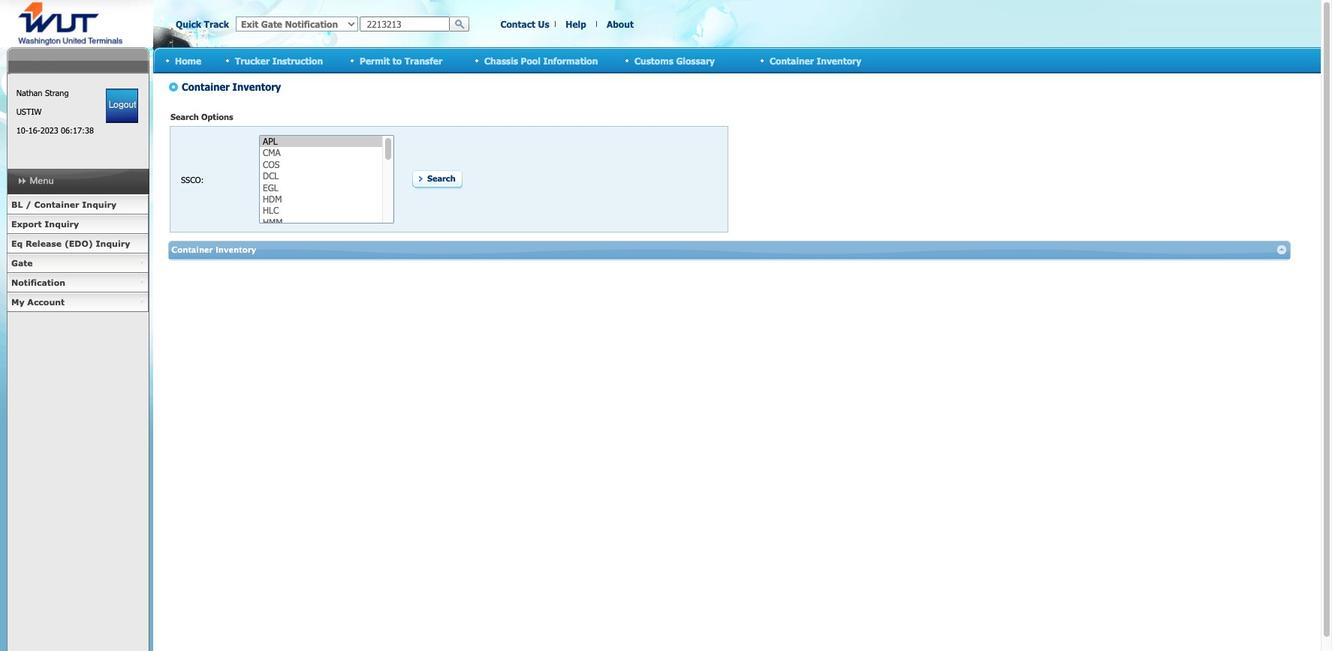 Task type: vqa. For each thing, say whether or not it's contained in the screenshot.
My
yes



Task type: describe. For each thing, give the bounding box(es) containing it.
customs glossary
[[635, 55, 715, 66]]

bl / container inquiry link
[[7, 195, 149, 215]]

/
[[26, 200, 31, 210]]

to
[[393, 55, 402, 66]]

notification link
[[7, 273, 149, 293]]

notification
[[11, 278, 65, 288]]

permit to transfer
[[360, 55, 443, 66]]

container inside bl / container inquiry link
[[34, 200, 79, 210]]

inventory
[[817, 55, 862, 66]]

my
[[11, 297, 24, 307]]

us
[[538, 19, 549, 29]]

chassis
[[484, 55, 518, 66]]

inquiry for (edo)
[[96, 239, 130, 249]]

16-
[[28, 125, 40, 135]]

contact us link
[[501, 19, 549, 29]]

quick
[[176, 19, 201, 29]]

06:17:38
[[61, 125, 94, 135]]

2023
[[40, 125, 58, 135]]

strang
[[45, 88, 69, 98]]

instruction
[[272, 55, 323, 66]]

chassis pool information
[[484, 55, 598, 66]]

my account link
[[7, 293, 149, 312]]

my account
[[11, 297, 65, 307]]

10-
[[16, 125, 28, 135]]

(edo)
[[65, 239, 93, 249]]

contact
[[501, 19, 536, 29]]

eq release (edo) inquiry
[[11, 239, 130, 249]]



Task type: locate. For each thing, give the bounding box(es) containing it.
contact us
[[501, 19, 549, 29]]

nathan strang
[[16, 88, 69, 98]]

export inquiry link
[[7, 215, 149, 234]]

inquiry
[[82, 200, 116, 210], [45, 219, 79, 229], [96, 239, 130, 249]]

track
[[204, 19, 229, 29]]

inquiry down bl / container inquiry
[[45, 219, 79, 229]]

container inventory
[[770, 55, 862, 66]]

permit
[[360, 55, 390, 66]]

bl
[[11, 200, 23, 210]]

inquiry for container
[[82, 200, 116, 210]]

release
[[26, 239, 62, 249]]

bl / container inquiry
[[11, 200, 116, 210]]

about
[[607, 19, 634, 29]]

inquiry up export inquiry 'link' on the left
[[82, 200, 116, 210]]

0 horizontal spatial container
[[34, 200, 79, 210]]

account
[[27, 297, 65, 307]]

gate link
[[7, 254, 149, 273]]

information
[[543, 55, 598, 66]]

quick track
[[176, 19, 229, 29]]

2 vertical spatial inquiry
[[96, 239, 130, 249]]

about link
[[607, 19, 634, 29]]

export
[[11, 219, 42, 229]]

1 vertical spatial container
[[34, 200, 79, 210]]

help link
[[566, 19, 586, 29]]

trucker
[[235, 55, 270, 66]]

10-16-2023 06:17:38
[[16, 125, 94, 135]]

home
[[175, 55, 201, 66]]

help
[[566, 19, 586, 29]]

container up export inquiry
[[34, 200, 79, 210]]

None text field
[[360, 17, 450, 32]]

0 vertical spatial container
[[770, 55, 814, 66]]

ustiw
[[16, 107, 42, 116]]

1 horizontal spatial container
[[770, 55, 814, 66]]

eq release (edo) inquiry link
[[7, 234, 149, 254]]

nathan
[[16, 88, 42, 98]]

export inquiry
[[11, 219, 79, 229]]

container left inventory
[[770, 55, 814, 66]]

1 vertical spatial inquiry
[[45, 219, 79, 229]]

container
[[770, 55, 814, 66], [34, 200, 79, 210]]

pool
[[521, 55, 541, 66]]

0 vertical spatial inquiry
[[82, 200, 116, 210]]

transfer
[[405, 55, 443, 66]]

inquiry inside 'link'
[[45, 219, 79, 229]]

glossary
[[676, 55, 715, 66]]

eq
[[11, 239, 23, 249]]

login image
[[106, 89, 138, 123]]

customs
[[635, 55, 674, 66]]

inquiry right the '(edo)'
[[96, 239, 130, 249]]

gate
[[11, 258, 33, 268]]

trucker instruction
[[235, 55, 323, 66]]



